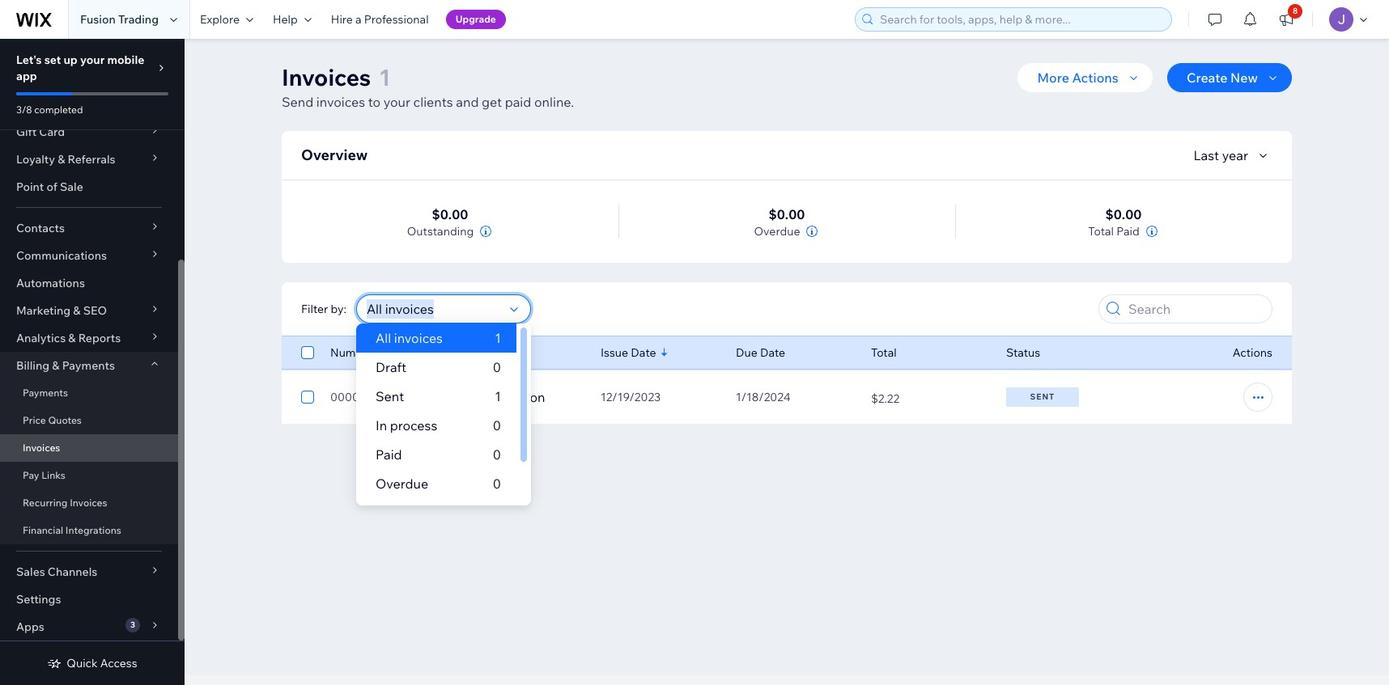 Task type: locate. For each thing, give the bounding box(es) containing it.
2 vertical spatial 1
[[495, 389, 501, 405]]

invoices right all
[[394, 330, 443, 347]]

1 0 from the top
[[493, 359, 501, 376]]

1 vertical spatial actions
[[1233, 346, 1273, 360]]

new
[[1231, 70, 1258, 86]]

$0.00
[[432, 206, 468, 223], [769, 206, 805, 223], [1106, 206, 1142, 223]]

1 vertical spatial paid
[[376, 447, 402, 463]]

explore
[[200, 12, 240, 27]]

your
[[80, 53, 105, 67], [383, 94, 410, 110]]

1 horizontal spatial actions
[[1233, 346, 1273, 360]]

invoices for invoices
[[23, 442, 60, 454]]

sales channels
[[16, 565, 97, 580]]

paid
[[505, 94, 531, 110]]

$0.00 for total paid
[[1106, 206, 1142, 223]]

3 0 from the top
[[493, 447, 501, 463]]

of
[[47, 180, 57, 194]]

1 horizontal spatial your
[[383, 94, 410, 110]]

0 vertical spatial actions
[[1072, 70, 1119, 86]]

&
[[58, 152, 65, 167], [73, 304, 81, 318], [68, 331, 76, 346], [52, 359, 60, 373]]

last year button
[[1194, 146, 1273, 165]]

12/19/2023
[[601, 390, 661, 405]]

$2.22
[[871, 391, 899, 406]]

invoices for invoices 1 send invoices to your clients and get paid online.
[[282, 63, 371, 91]]

1 date from the left
[[631, 346, 656, 360]]

2 0 from the top
[[493, 418, 501, 434]]

total for total paid
[[1088, 224, 1114, 239]]

0 horizontal spatial invoices
[[23, 442, 60, 454]]

in
[[376, 418, 387, 434]]

0 horizontal spatial $0.00
[[432, 206, 468, 223]]

date for issue date
[[631, 346, 656, 360]]

3/8 completed
[[16, 104, 83, 116]]

& inside "loyalty & referrals" dropdown button
[[58, 152, 65, 167]]

& left seo
[[73, 304, 81, 318]]

1
[[379, 63, 391, 91], [495, 330, 501, 347], [495, 389, 501, 405]]

0 for overdue
[[493, 476, 501, 492]]

referrals
[[68, 152, 115, 167]]

filter
[[301, 302, 328, 317]]

None field
[[362, 296, 505, 323]]

actions right "more"
[[1072, 70, 1119, 86]]

point of sale link
[[0, 173, 178, 201]]

0 horizontal spatial actions
[[1072, 70, 1119, 86]]

date right 'issue'
[[631, 346, 656, 360]]

help button
[[263, 0, 321, 39]]

1 horizontal spatial total
[[1088, 224, 1114, 239]]

1 left simon
[[495, 389, 501, 405]]

5 0 from the top
[[493, 505, 501, 521]]

1 horizontal spatial date
[[760, 346, 785, 360]]

0 horizontal spatial sent
[[376, 389, 404, 405]]

date
[[631, 346, 656, 360], [760, 346, 785, 360]]

point
[[16, 180, 44, 194]]

status
[[1006, 346, 1041, 360]]

0 vertical spatial total
[[1088, 224, 1114, 239]]

1 horizontal spatial paid
[[1117, 224, 1140, 239]]

1 inside invoices 1 send invoices to your clients and get paid online.
[[379, 63, 391, 91]]

financial integrations link
[[0, 517, 178, 545]]

$0.00 for outstanding
[[432, 206, 468, 223]]

2 horizontal spatial $0.00
[[1106, 206, 1142, 223]]

1 horizontal spatial invoices
[[394, 330, 443, 347]]

& inside analytics & reports dropdown button
[[68, 331, 76, 346]]

gift card button
[[0, 118, 178, 146]]

date right due
[[760, 346, 785, 360]]

recurring invoices link
[[0, 490, 178, 517]]

1 vertical spatial 1
[[495, 330, 501, 347]]

invoices inside invoices 1 send invoices to your clients and get paid online.
[[282, 63, 371, 91]]

payments down analytics & reports dropdown button
[[62, 359, 115, 373]]

jacob
[[466, 389, 503, 406]]

2 vertical spatial invoices
[[70, 497, 107, 509]]

pay links
[[23, 470, 65, 482]]

$0.00 for overdue
[[769, 206, 805, 223]]

your right to in the left of the page
[[383, 94, 410, 110]]

1 horizontal spatial $0.00
[[769, 206, 805, 223]]

0 vertical spatial invoices
[[316, 94, 365, 110]]

& left reports
[[68, 331, 76, 346]]

gift card
[[16, 125, 65, 139]]

process
[[390, 418, 437, 434]]

quotes
[[48, 415, 82, 427]]

apps
[[16, 620, 44, 635]]

payments up price quotes
[[23, 387, 68, 399]]

1 up to in the left of the page
[[379, 63, 391, 91]]

3 $0.00 from the left
[[1106, 206, 1142, 223]]

invoices up send
[[282, 63, 371, 91]]

total paid
[[1088, 224, 1140, 239]]

professional
[[364, 12, 429, 27]]

and
[[456, 94, 479, 110]]

4 0 from the top
[[493, 476, 501, 492]]

2 date from the left
[[760, 346, 785, 360]]

payments inside dropdown button
[[62, 359, 115, 373]]

option
[[356, 324, 516, 353]]

0 horizontal spatial date
[[631, 346, 656, 360]]

automations
[[16, 276, 85, 291]]

app
[[16, 69, 37, 83]]

3
[[130, 620, 135, 631]]

invoices link
[[0, 435, 178, 462]]

billing & payments
[[16, 359, 115, 373]]

automations link
[[0, 270, 178, 297]]

0 vertical spatial overdue
[[754, 224, 800, 239]]

actions down search field
[[1233, 346, 1273, 360]]

option containing all invoices
[[356, 324, 516, 353]]

& for billing
[[52, 359, 60, 373]]

Search for tools, apps, help & more... field
[[875, 8, 1167, 31]]

None checkbox
[[301, 343, 314, 363], [301, 388, 314, 407], [301, 343, 314, 363], [301, 388, 314, 407]]

1 up jacob simon
[[495, 330, 501, 347]]

2 $0.00 from the left
[[769, 206, 805, 223]]

0
[[493, 359, 501, 376], [493, 418, 501, 434], [493, 447, 501, 463], [493, 476, 501, 492], [493, 505, 501, 521]]

create new
[[1187, 70, 1258, 86]]

& right the billing
[[52, 359, 60, 373]]

0 vertical spatial payments
[[62, 359, 115, 373]]

outstanding
[[407, 224, 474, 239]]

0 horizontal spatial total
[[871, 346, 897, 360]]

& right loyalty on the left top of page
[[58, 152, 65, 167]]

0 vertical spatial invoices
[[282, 63, 371, 91]]

1 $0.00 from the left
[[432, 206, 468, 223]]

1 vertical spatial your
[[383, 94, 410, 110]]

1 vertical spatial invoices
[[23, 442, 60, 454]]

1 vertical spatial invoices
[[394, 330, 443, 347]]

2 horizontal spatial invoices
[[282, 63, 371, 91]]

year
[[1222, 147, 1248, 164]]

1 vertical spatial total
[[871, 346, 897, 360]]

pay links link
[[0, 462, 178, 490]]

& inside marketing & seo dropdown button
[[73, 304, 81, 318]]

invoices up pay links
[[23, 442, 60, 454]]

0 horizontal spatial your
[[80, 53, 105, 67]]

invoices
[[282, 63, 371, 91], [23, 442, 60, 454], [70, 497, 107, 509]]

card
[[39, 125, 65, 139]]

invoices
[[316, 94, 365, 110], [394, 330, 443, 347]]

create
[[1187, 70, 1228, 86]]

your right up
[[80, 53, 105, 67]]

list box
[[356, 324, 531, 528]]

price quotes
[[23, 415, 82, 427]]

loyalty & referrals button
[[0, 146, 178, 173]]

sent down status
[[1030, 392, 1055, 402]]

0 horizontal spatial overdue
[[376, 476, 428, 492]]

& inside billing & payments dropdown button
[[52, 359, 60, 373]]

0 vertical spatial your
[[80, 53, 105, 67]]

jacob simon
[[466, 389, 545, 406]]

0 horizontal spatial paid
[[376, 447, 402, 463]]

invoices down 'pay links' link
[[70, 497, 107, 509]]

sent down the draft at the left
[[376, 389, 404, 405]]

up
[[64, 53, 78, 67]]

fusion
[[80, 12, 116, 27]]

analytics & reports
[[16, 331, 121, 346]]

0 vertical spatial 1
[[379, 63, 391, 91]]

invoices left to in the left of the page
[[316, 94, 365, 110]]

billing & payments button
[[0, 352, 178, 380]]

hire a professional
[[331, 12, 429, 27]]

actions
[[1072, 70, 1119, 86], [1233, 346, 1273, 360]]

sent
[[376, 389, 404, 405], [1030, 392, 1055, 402]]

0 horizontal spatial invoices
[[316, 94, 365, 110]]

payments
[[62, 359, 115, 373], [23, 387, 68, 399]]



Task type: vqa. For each thing, say whether or not it's contained in the screenshot.
Gift Card
yes



Task type: describe. For each thing, give the bounding box(es) containing it.
0 for in process
[[493, 418, 501, 434]]

1 vertical spatial overdue
[[376, 476, 428, 492]]

to
[[368, 94, 381, 110]]

links
[[41, 470, 65, 482]]

& for loyalty
[[58, 152, 65, 167]]

8
[[1293, 6, 1298, 16]]

channels
[[48, 565, 97, 580]]

seo
[[83, 304, 107, 318]]

financial integrations
[[23, 525, 121, 537]]

send
[[282, 94, 314, 110]]

point of sale
[[16, 180, 83, 194]]

more actions
[[1037, 70, 1119, 86]]

integrations
[[65, 525, 121, 537]]

list box containing all invoices
[[356, 324, 531, 528]]

gift
[[16, 125, 37, 139]]

customer
[[466, 346, 518, 360]]

due
[[736, 346, 758, 360]]

last
[[1194, 147, 1219, 164]]

void
[[376, 505, 403, 521]]

& for analytics
[[68, 331, 76, 346]]

1 horizontal spatial invoices
[[70, 497, 107, 509]]

billing
[[16, 359, 49, 373]]

marketing & seo
[[16, 304, 107, 318]]

upgrade
[[456, 13, 496, 25]]

3/8
[[16, 104, 32, 116]]

draft
[[376, 359, 406, 376]]

contacts
[[16, 221, 65, 236]]

let's
[[16, 53, 42, 67]]

hire a professional link
[[321, 0, 439, 39]]

filter by:
[[301, 302, 346, 317]]

fusion trading
[[80, 12, 159, 27]]

settings
[[16, 593, 61, 607]]

price quotes link
[[0, 407, 178, 435]]

quick access
[[67, 657, 137, 671]]

online.
[[534, 94, 574, 110]]

contacts button
[[0, 215, 178, 242]]

0 vertical spatial paid
[[1117, 224, 1140, 239]]

date for due date
[[760, 346, 785, 360]]

recurring invoices
[[23, 497, 107, 509]]

hire
[[331, 12, 353, 27]]

help
[[273, 12, 298, 27]]

settings link
[[0, 586, 178, 614]]

Search field
[[1124, 296, 1267, 323]]

marketing
[[16, 304, 71, 318]]

reports
[[78, 331, 121, 346]]

simon
[[506, 389, 545, 406]]

1 vertical spatial payments
[[23, 387, 68, 399]]

all
[[376, 330, 391, 347]]

payments link
[[0, 380, 178, 407]]

marketing & seo button
[[0, 297, 178, 325]]

create new button
[[1167, 63, 1292, 92]]

all invoices
[[376, 330, 443, 347]]

analytics & reports button
[[0, 325, 178, 352]]

sidebar element
[[0, 0, 185, 686]]

financial
[[23, 525, 63, 537]]

1 for sent
[[495, 389, 501, 405]]

a
[[355, 12, 362, 27]]

more actions button
[[1018, 63, 1153, 92]]

recurring
[[23, 497, 68, 509]]

communications button
[[0, 242, 178, 270]]

mobile
[[107, 53, 144, 67]]

get
[[482, 94, 502, 110]]

issue date
[[601, 346, 656, 360]]

8 button
[[1269, 0, 1304, 39]]

total for total
[[871, 346, 897, 360]]

& for marketing
[[73, 304, 81, 318]]

1 horizontal spatial overdue
[[754, 224, 800, 239]]

sales
[[16, 565, 45, 580]]

by:
[[331, 302, 346, 317]]

sales channels button
[[0, 559, 178, 586]]

set
[[44, 53, 61, 67]]

let's set up your mobile app
[[16, 53, 144, 83]]

trading
[[118, 12, 159, 27]]

issue
[[601, 346, 628, 360]]

your inside let's set up your mobile app
[[80, 53, 105, 67]]

option inside list box
[[356, 324, 516, 353]]

actions inside button
[[1072, 70, 1119, 86]]

1 for all invoices
[[495, 330, 501, 347]]

invoices inside invoices 1 send invoices to your clients and get paid online.
[[316, 94, 365, 110]]

more
[[1037, 70, 1069, 86]]

0000001
[[330, 390, 379, 405]]

0 for draft
[[493, 359, 501, 376]]

pay
[[23, 470, 39, 482]]

clients
[[413, 94, 453, 110]]

last year
[[1194, 147, 1248, 164]]

due date
[[736, 346, 785, 360]]

analytics
[[16, 331, 66, 346]]

1 horizontal spatial sent
[[1030, 392, 1055, 402]]

loyalty
[[16, 152, 55, 167]]

your inside invoices 1 send invoices to your clients and get paid online.
[[383, 94, 410, 110]]

access
[[100, 657, 137, 671]]

0 for paid
[[493, 447, 501, 463]]

quick access button
[[47, 657, 137, 671]]

0 for void
[[493, 505, 501, 521]]

price
[[23, 415, 46, 427]]

overview
[[301, 146, 368, 164]]



